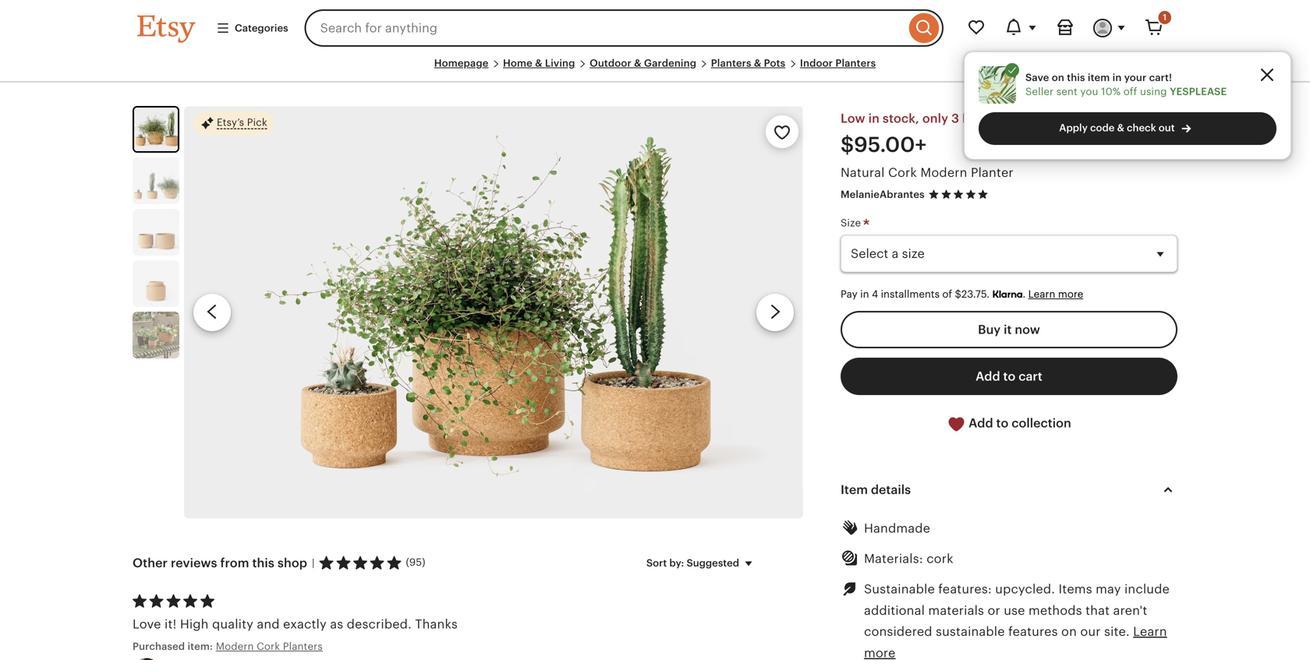 Task type: describe. For each thing, give the bounding box(es) containing it.
sort by: suggested
[[646, 558, 739, 569]]

love
[[133, 618, 161, 632]]

add to collection
[[966, 416, 1071, 431]]

described.
[[347, 618, 412, 632]]

klarna
[[992, 288, 1023, 301]]

4
[[872, 288, 878, 300]]

as
[[330, 618, 343, 632]]

none search field inside categories banner
[[305, 9, 944, 47]]

aren't
[[1113, 604, 1148, 618]]

stock,
[[883, 112, 919, 126]]

item
[[841, 483, 868, 497]]

natural cork modern planter image 3 image
[[133, 209, 179, 256]]

$95.00+
[[841, 133, 927, 157]]

to for collection
[[996, 416, 1009, 431]]

on inside save on this item in your cart! seller sent you 10% off using yesplease
[[1052, 72, 1065, 83]]

0 horizontal spatial natural cork modern planter image 1 image
[[134, 108, 178, 151]]

buy
[[978, 323, 1001, 337]]

our
[[1081, 625, 1101, 639]]

sustainable
[[936, 625, 1005, 639]]

items
[[1059, 583, 1093, 597]]

using
[[1140, 86, 1167, 98]]

purchased item: modern cork planters
[[133, 641, 323, 653]]

|
[[312, 558, 315, 569]]

homepage link
[[434, 57, 489, 69]]

save on this item in your cart! seller sent you 10% off using yesplease
[[1026, 72, 1227, 98]]

in for klarna
[[860, 288, 869, 300]]

natural cork modern planter image 2 image
[[133, 158, 179, 204]]

sustainable features: upcycled. items may include additional materials or use methods that aren't considered sustainable features on our site.
[[864, 583, 1170, 639]]

you
[[1081, 86, 1099, 98]]

etsy's pick button
[[193, 111, 274, 136]]

sort
[[646, 558, 667, 569]]

site.
[[1104, 625, 1130, 639]]

sustainable
[[864, 583, 935, 597]]

from
[[220, 557, 249, 571]]

now
[[1015, 323, 1040, 337]]

other reviews from this shop
[[133, 557, 307, 571]]

1
[[1163, 12, 1167, 22]]

& for planters
[[754, 57, 762, 69]]

in inside save on this item in your cart! seller sent you 10% off using yesplease
[[1113, 72, 1122, 83]]

more inside pay in 4 installments of $23.75. klarna . learn more
[[1058, 288, 1084, 300]]

other
[[133, 557, 168, 571]]

indoor planters link
[[800, 57, 876, 69]]

purchased
[[133, 641, 185, 653]]

natural cork modern planter image 5 image
[[133, 312, 179, 359]]

in for $95.00+
[[869, 112, 880, 126]]

menu bar containing homepage
[[137, 56, 1173, 83]]

add for add to cart
[[976, 370, 1000, 384]]

and
[[257, 618, 280, 632]]

add to collection button
[[841, 405, 1178, 443]]

or
[[988, 604, 1001, 618]]

0 horizontal spatial cork
[[257, 641, 280, 653]]

installments
[[881, 288, 940, 300]]

add for add to collection
[[969, 416, 993, 431]]

& for home
[[535, 57, 543, 69]]

sent
[[1057, 86, 1078, 98]]

10%
[[1101, 86, 1121, 98]]

natural cork modern planter image 4 image
[[133, 261, 179, 307]]

handmade
[[864, 522, 931, 536]]

size
[[841, 217, 864, 229]]

materials
[[928, 604, 984, 618]]

item details button
[[827, 471, 1192, 509]]

melanieabrantes
[[841, 189, 925, 200]]

item
[[1088, 72, 1110, 83]]

& for outdoor
[[634, 57, 642, 69]]

use
[[1004, 604, 1025, 618]]

seller
[[1026, 86, 1054, 98]]

cart!
[[1149, 72, 1172, 83]]

upcycled.
[[995, 583, 1055, 597]]

categories button
[[204, 14, 300, 42]]

collection
[[1012, 416, 1071, 431]]

this inside save on this item in your cart! seller sent you 10% off using yesplease
[[1067, 72, 1085, 83]]

low
[[841, 112, 865, 126]]

cork
[[927, 552, 954, 566]]

check
[[1127, 122, 1156, 134]]

of
[[943, 288, 952, 300]]

modern for cork
[[216, 641, 254, 653]]

materials:
[[864, 552, 923, 566]]



Task type: vqa. For each thing, say whether or not it's contained in the screenshot.
described. on the left bottom
yes



Task type: locate. For each thing, give the bounding box(es) containing it.
modern cork planters link
[[216, 640, 532, 654]]

& right home
[[535, 57, 543, 69]]

1 horizontal spatial cork
[[888, 166, 917, 180]]

0 vertical spatial to
[[1003, 370, 1016, 384]]

1 vertical spatial on
[[1062, 625, 1077, 639]]

indoor planters
[[800, 57, 876, 69]]

out
[[1159, 122, 1175, 134]]

0 vertical spatial add
[[976, 370, 1000, 384]]

this right from
[[252, 557, 275, 571]]

2 horizontal spatial planters
[[836, 57, 876, 69]]

methods
[[1029, 604, 1082, 618]]

to
[[1003, 370, 1016, 384], [996, 416, 1009, 431]]

0 horizontal spatial modern
[[216, 641, 254, 653]]

in
[[1113, 72, 1122, 83], [869, 112, 880, 126], [860, 288, 869, 300]]

0 vertical spatial in
[[1113, 72, 1122, 83]]

to left cart
[[1003, 370, 1016, 384]]

save
[[1026, 72, 1049, 83]]

0 vertical spatial cork
[[888, 166, 917, 180]]

planter
[[971, 166, 1014, 180]]

code
[[1090, 122, 1115, 134]]

& right outdoor
[[634, 57, 642, 69]]

in right low
[[869, 112, 880, 126]]

on
[[1052, 72, 1065, 83], [1062, 625, 1077, 639]]

natural cork modern planter
[[841, 166, 1014, 180]]

to inside add to cart button
[[1003, 370, 1016, 384]]

0 horizontal spatial learn
[[1029, 288, 1056, 300]]

planters
[[711, 57, 752, 69], [836, 57, 876, 69], [283, 641, 323, 653]]

add down add to cart
[[969, 416, 993, 431]]

categories
[[235, 22, 288, 34]]

1 horizontal spatial more
[[1058, 288, 1084, 300]]

planters left "pots"
[[711, 57, 752, 69]]

outdoor & gardening
[[590, 57, 697, 69]]

&
[[535, 57, 543, 69], [634, 57, 642, 69], [754, 57, 762, 69], [1117, 122, 1125, 134]]

modern left planter
[[921, 166, 968, 180]]

your
[[1124, 72, 1147, 83]]

shop
[[278, 557, 307, 571]]

(95)
[[406, 557, 426, 569]]

low in stock, only 3 left $95.00+
[[841, 112, 983, 157]]

item details
[[841, 483, 911, 497]]

more down considered
[[864, 646, 896, 660]]

planters & pots
[[711, 57, 786, 69]]

outdoor
[[590, 57, 632, 69]]

1 horizontal spatial this
[[1067, 72, 1085, 83]]

learn more button
[[1029, 288, 1084, 300]]

0 vertical spatial learn
[[1029, 288, 1056, 300]]

home
[[503, 57, 533, 69]]

natural
[[841, 166, 885, 180]]

gardening
[[644, 57, 697, 69]]

add inside "button"
[[969, 416, 993, 431]]

on inside sustainable features: upcycled. items may include additional materials or use methods that aren't considered sustainable features on our site.
[[1062, 625, 1077, 639]]

planters & pots link
[[711, 57, 786, 69]]

1 vertical spatial in
[[869, 112, 880, 126]]

pay
[[841, 288, 858, 300]]

modern down quality
[[216, 641, 254, 653]]

only
[[923, 112, 949, 126]]

features
[[1009, 625, 1058, 639]]

etsy's pick
[[217, 117, 267, 128]]

in inside pay in 4 installments of $23.75. klarna . learn more
[[860, 288, 869, 300]]

homepage
[[434, 57, 489, 69]]

in left 4
[[860, 288, 869, 300]]

learn
[[1029, 288, 1056, 300], [1133, 625, 1167, 639]]

sort by: suggested button
[[635, 547, 770, 580]]

1 vertical spatial cork
[[257, 641, 280, 653]]

2 vertical spatial in
[[860, 288, 869, 300]]

0 vertical spatial this
[[1067, 72, 1085, 83]]

1 link
[[1136, 9, 1173, 47]]

add
[[976, 370, 1000, 384], [969, 416, 993, 431]]

1 horizontal spatial learn
[[1133, 625, 1167, 639]]

home & living link
[[503, 57, 575, 69]]

in up 10%
[[1113, 72, 1122, 83]]

0 vertical spatial more
[[1058, 288, 1084, 300]]

& left "pots"
[[754, 57, 762, 69]]

living
[[545, 57, 575, 69]]

learn inside learn more
[[1133, 625, 1167, 639]]

0 horizontal spatial this
[[252, 557, 275, 571]]

add inside button
[[976, 370, 1000, 384]]

1 horizontal spatial modern
[[921, 166, 968, 180]]

home & living
[[503, 57, 575, 69]]

more inside learn more
[[864, 646, 896, 660]]

on up sent
[[1052, 72, 1065, 83]]

cart
[[1019, 370, 1043, 384]]

modern for planter
[[921, 166, 968, 180]]

cork up melanieabrantes
[[888, 166, 917, 180]]

it!
[[165, 618, 177, 632]]

more right .
[[1058, 288, 1084, 300]]

yesplease
[[1170, 86, 1227, 98]]

1 horizontal spatial planters
[[711, 57, 752, 69]]

to inside add to collection "button"
[[996, 416, 1009, 431]]

learn more
[[864, 625, 1167, 660]]

planters right indoor at the top of page
[[836, 57, 876, 69]]

pay in 4 installments of $23.75. klarna . learn more
[[841, 288, 1084, 301]]

.
[[1023, 288, 1026, 300]]

pots
[[764, 57, 786, 69]]

menu bar
[[137, 56, 1173, 83]]

reviews
[[171, 557, 217, 571]]

pick
[[247, 117, 267, 128]]

categories banner
[[109, 0, 1201, 56]]

this up sent
[[1067, 72, 1085, 83]]

apply
[[1059, 122, 1088, 134]]

learn right .
[[1029, 288, 1056, 300]]

planters down 'exactly'
[[283, 641, 323, 653]]

considered
[[864, 625, 933, 639]]

on left our
[[1062, 625, 1077, 639]]

buy it now button
[[841, 311, 1178, 349]]

to left collection
[[996, 416, 1009, 431]]

natural cork modern planter image 1 image
[[184, 106, 803, 519], [134, 108, 178, 151]]

additional
[[864, 604, 925, 618]]

high
[[180, 618, 209, 632]]

0 vertical spatial modern
[[921, 166, 968, 180]]

item:
[[188, 641, 213, 653]]

outdoor & gardening link
[[590, 57, 697, 69]]

learn inside pay in 4 installments of $23.75. klarna . learn more
[[1029, 288, 1056, 300]]

materials: cork
[[864, 552, 954, 566]]

1 vertical spatial to
[[996, 416, 1009, 431]]

quality
[[212, 618, 253, 632]]

cork down and
[[257, 641, 280, 653]]

1 vertical spatial learn
[[1133, 625, 1167, 639]]

0 vertical spatial on
[[1052, 72, 1065, 83]]

3
[[952, 112, 959, 126]]

features:
[[939, 583, 992, 597]]

1 horizontal spatial natural cork modern planter image 1 image
[[184, 106, 803, 519]]

learn down aren't
[[1133, 625, 1167, 639]]

1 vertical spatial this
[[252, 557, 275, 571]]

apply code & check out
[[1059, 122, 1175, 134]]

0 horizontal spatial planters
[[283, 641, 323, 653]]

1 vertical spatial modern
[[216, 641, 254, 653]]

Search for anything text field
[[305, 9, 906, 47]]

& right code
[[1117, 122, 1125, 134]]

to for cart
[[1003, 370, 1016, 384]]

details
[[871, 483, 911, 497]]

add left cart
[[976, 370, 1000, 384]]

1 vertical spatial more
[[864, 646, 896, 660]]

exactly
[[283, 618, 327, 632]]

0 horizontal spatial more
[[864, 646, 896, 660]]

None search field
[[305, 9, 944, 47]]

thanks
[[415, 618, 458, 632]]

by:
[[669, 558, 684, 569]]

that
[[1086, 604, 1110, 618]]

learn more link
[[864, 625, 1167, 660]]

indoor
[[800, 57, 833, 69]]

in inside low in stock, only 3 left $95.00+
[[869, 112, 880, 126]]

1 vertical spatial add
[[969, 416, 993, 431]]

buy it now
[[978, 323, 1040, 337]]

etsy's
[[217, 117, 244, 128]]

left
[[963, 112, 983, 126]]

include
[[1125, 583, 1170, 597]]

love it! high quality and exactly as described. thanks
[[133, 618, 458, 632]]



